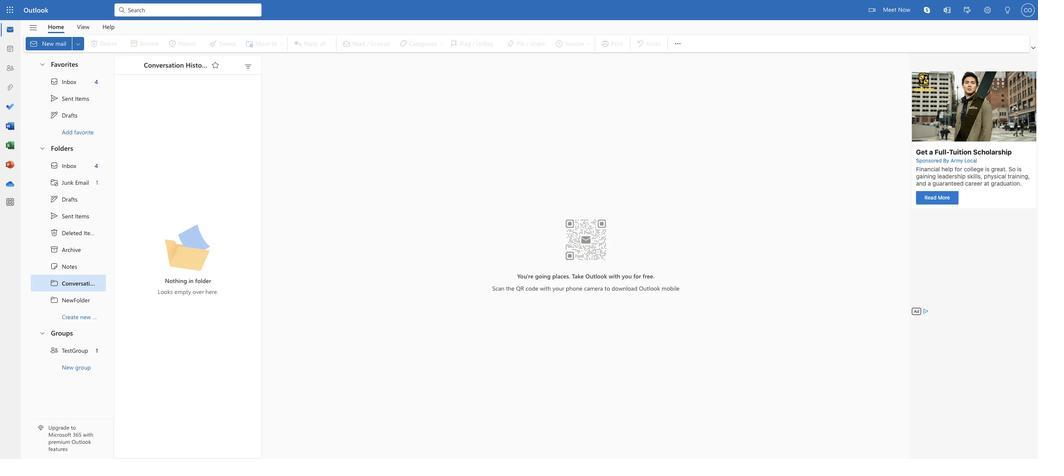 Task type: describe. For each thing, give the bounding box(es) containing it.
 inside popup button
[[75, 41, 82, 47]]

 for 
[[50, 195, 58, 204]]

looks
[[158, 288, 173, 296]]

1 horizontal spatial with
[[540, 285, 551, 293]]


[[29, 23, 38, 32]]

conversation history heading
[[133, 56, 222, 74]]

going
[[535, 272, 551, 280]]

4 for 
[[95, 162, 98, 170]]

drafts for 
[[62, 195, 77, 203]]


[[50, 229, 58, 237]]

left-rail-appbar navigation
[[2, 20, 19, 194]]

in
[[189, 277, 194, 285]]

folders tree item
[[31, 141, 106, 157]]

 for 
[[50, 111, 58, 120]]

 archive
[[50, 246, 81, 254]]

 button
[[938, 0, 958, 21]]

 deleted items
[[50, 229, 98, 237]]

inbox for 
[[62, 162, 76, 170]]

 button
[[1030, 44, 1038, 52]]

1 for 
[[96, 179, 98, 187]]

folders
[[51, 144, 73, 153]]

code
[[526, 285, 539, 293]]

groups
[[51, 329, 73, 338]]


[[29, 40, 38, 48]]

 for folders
[[39, 145, 46, 152]]

 new mail
[[29, 39, 66, 48]]

 tree item for 
[[31, 191, 106, 208]]

your
[[553, 285, 564, 293]]

 button
[[670, 35, 687, 52]]

empty
[[175, 288, 191, 296]]

home button
[[42, 20, 70, 33]]

create
[[62, 313, 79, 321]]

 button for groups
[[35, 326, 49, 341]]

sent inside tree
[[62, 212, 73, 220]]

upgrade
[[48, 425, 69, 432]]

new inside  new mail
[[42, 39, 54, 47]]

add favorite
[[62, 128, 94, 136]]

favorite
[[74, 128, 94, 136]]

 tree item
[[31, 343, 106, 359]]

nothing
[[165, 277, 187, 285]]

application containing outlook
[[0, 0, 1039, 460]]

favorites tree
[[31, 53, 106, 141]]

 drafts for 
[[50, 111, 77, 120]]

testgroup
[[62, 347, 88, 355]]

newfolder
[[62, 296, 90, 304]]

outlook link
[[24, 0, 48, 20]]

 conversation history
[[50, 279, 118, 288]]

 tree item for 
[[31, 73, 106, 90]]

you're going places. take outlook with you for free. scan the qr code with your phone camera to download outlook mobile
[[492, 272, 680, 293]]

 button
[[242, 61, 255, 72]]

history inside conversation history 
[[186, 60, 208, 69]]

phone
[[566, 285, 583, 293]]

new inside tree item
[[62, 364, 74, 372]]

outlook down free.
[[639, 285, 660, 293]]

 button for folders
[[35, 141, 49, 156]]

scan
[[492, 285, 505, 293]]

help
[[103, 23, 115, 31]]

take
[[572, 272, 584, 280]]

you're
[[517, 272, 534, 280]]

mail
[[55, 39, 66, 47]]

nothing in folder looks empty over here.
[[158, 277, 218, 296]]

 inside favorites tree
[[50, 94, 58, 103]]

archive
[[62, 246, 81, 254]]

 inbox for 
[[50, 162, 76, 170]]

outlook inside "upgrade to microsoft 365 with premium outlook features"
[[72, 439, 91, 446]]

 button
[[209, 58, 222, 72]]


[[50, 263, 58, 271]]

 button
[[998, 0, 1018, 21]]

group
[[75, 364, 91, 372]]

create new folder
[[62, 313, 108, 321]]

history inside  conversation history
[[99, 280, 118, 288]]

favorites
[[51, 60, 78, 69]]

to do image
[[6, 103, 14, 112]]

qr
[[516, 285, 524, 293]]


[[1005, 7, 1012, 13]]

the
[[506, 285, 515, 293]]

you
[[622, 272, 632, 280]]

home
[[48, 23, 64, 31]]

junk
[[62, 179, 74, 187]]

free.
[[643, 272, 655, 280]]

 notes
[[50, 263, 77, 271]]


[[964, 7, 971, 13]]

help button
[[96, 20, 121, 33]]

 for 
[[50, 77, 58, 86]]

over
[[193, 288, 204, 296]]

here.
[[206, 288, 218, 296]]

people image
[[6, 64, 14, 73]]

conversation inside  conversation history
[[62, 280, 97, 288]]

conversation history 
[[144, 60, 220, 69]]


[[944, 7, 951, 13]]

microsoft
[[48, 432, 71, 439]]

to inside the you're going places. take outlook with you for free. scan the qr code with your phone camera to download outlook mobile
[[605, 285, 610, 293]]

 button
[[25, 21, 42, 35]]

 for  newfolder
[[50, 296, 58, 305]]


[[50, 246, 58, 254]]

premium
[[48, 439, 70, 446]]

view
[[77, 23, 89, 31]]

items inside  deleted items
[[84, 229, 98, 237]]

outlook inside banner
[[24, 5, 48, 14]]

2  tree item from the top
[[31, 208, 106, 225]]

ad
[[914, 309, 920, 315]]

 tree item
[[31, 242, 106, 258]]

groups tree item
[[31, 326, 106, 343]]

 button
[[72, 37, 84, 50]]

deleted
[[62, 229, 82, 237]]



Task type: vqa. For each thing, say whether or not it's contained in the screenshot.
"facts"
no



Task type: locate. For each thing, give the bounding box(es) containing it.
1 vertical spatial 
[[50, 195, 58, 204]]


[[118, 6, 126, 14]]

1 vertical spatial 4
[[95, 162, 98, 170]]

1 inside  tree item
[[96, 179, 98, 187]]

outlook banner
[[0, 0, 1039, 21]]

 junk email
[[50, 178, 89, 187]]

 inbox
[[50, 77, 76, 86], [50, 162, 76, 170]]

1 vertical spatial  tree item
[[31, 208, 106, 225]]

2 sent from the top
[[62, 212, 73, 220]]


[[50, 77, 58, 86], [50, 162, 58, 170]]

1 vertical spatial to
[[71, 425, 76, 432]]

 for 
[[50, 162, 58, 170]]

new left the group
[[62, 364, 74, 372]]

 tree item for 
[[31, 107, 106, 124]]

add
[[62, 128, 73, 136]]

co button
[[1018, 0, 1039, 20]]

tree
[[31, 157, 118, 326]]

0 vertical spatial 
[[50, 77, 58, 86]]

 tree item
[[31, 107, 106, 124], [31, 191, 106, 208]]

meet
[[883, 5, 897, 13]]

 down favorites
[[50, 77, 58, 86]]

create new folder tree item
[[31, 309, 108, 326]]

3  button from the top
[[35, 326, 49, 341]]

meet now
[[883, 5, 911, 13]]

folder right new
[[92, 313, 108, 321]]

view button
[[71, 20, 96, 33]]

 inside favorites tree
[[50, 77, 58, 86]]

1 inside  tree item
[[96, 347, 98, 355]]

tags group
[[338, 35, 593, 52]]

 button
[[35, 56, 49, 72], [35, 141, 49, 156], [35, 326, 49, 341]]

365
[[73, 432, 82, 439]]

tree inside application
[[31, 157, 118, 326]]

1 horizontal spatial to
[[605, 285, 610, 293]]

sent up  tree item
[[62, 212, 73, 220]]

1 inbox from the top
[[62, 78, 76, 86]]

conversation down move & delete 'group'
[[144, 60, 184, 69]]

upgrade to microsoft 365 with premium outlook features
[[48, 425, 93, 453]]

conversation
[[144, 60, 184, 69], [62, 280, 97, 288]]

new group
[[62, 364, 91, 372]]

1 vertical spatial history
[[99, 280, 118, 288]]

features
[[48, 446, 68, 453]]

Search for email, meetings, files and more. field
[[127, 5, 257, 14]]

 for  conversation history
[[50, 279, 58, 288]]

with
[[609, 272, 621, 280], [540, 285, 551, 293], [83, 432, 93, 439]]

folder
[[195, 277, 211, 285], [92, 313, 108, 321]]

 inside 'folders' tree item
[[39, 145, 46, 152]]

0 vertical spatial history
[[186, 60, 208, 69]]

1 right testgroup
[[96, 347, 98, 355]]

drafts inside favorites tree
[[62, 111, 77, 119]]

 tree item
[[31, 73, 106, 90], [31, 157, 106, 174]]

 tree item up create
[[31, 292, 106, 309]]

 drafts up add
[[50, 111, 77, 120]]

with left you at the right bottom of the page
[[609, 272, 621, 280]]

0 vertical spatial  sent items
[[50, 94, 89, 103]]

to right upgrade
[[71, 425, 76, 432]]

0 horizontal spatial new
[[42, 39, 54, 47]]


[[50, 94, 58, 103], [50, 212, 58, 220]]

 inbox up junk
[[50, 162, 76, 170]]

items
[[75, 94, 89, 102], [75, 212, 89, 220], [84, 229, 98, 237]]


[[924, 7, 931, 13]]

outlook
[[24, 5, 48, 14], [586, 272, 607, 280], [639, 285, 660, 293], [72, 439, 91, 446]]

 drafts
[[50, 111, 77, 120], [50, 195, 77, 204]]

 drafts inside favorites tree
[[50, 111, 77, 120]]

 tree item up newfolder
[[31, 275, 118, 292]]

 button down  new mail
[[35, 56, 49, 72]]

1 vertical spatial 1
[[96, 347, 98, 355]]

1  tree item from the top
[[31, 90, 106, 107]]

1 4 from the top
[[95, 78, 98, 86]]

 testgroup
[[50, 347, 88, 355]]

 down 
[[50, 279, 58, 288]]

 button
[[978, 0, 998, 21]]

1 horizontal spatial conversation
[[144, 60, 184, 69]]


[[985, 7, 991, 13]]

1  tree item from the top
[[31, 275, 118, 292]]

 inbox down favorites
[[50, 77, 76, 86]]


[[50, 279, 58, 288], [50, 296, 58, 305]]

favorites tree item
[[31, 56, 106, 73]]

 button left folders
[[35, 141, 49, 156]]

0 vertical spatial sent
[[62, 94, 73, 102]]

2 inbox from the top
[[62, 162, 76, 170]]

2 horizontal spatial with
[[609, 272, 621, 280]]

 button inside the favorites tree item
[[35, 56, 49, 72]]

0 vertical spatial conversation
[[144, 60, 184, 69]]

 tree item up junk
[[31, 157, 106, 174]]

 button
[[917, 0, 938, 20]]

folder inside "nothing in folder looks empty over here."
[[195, 277, 211, 285]]

1 right email
[[96, 179, 98, 187]]

add favorite tree item
[[31, 124, 106, 141]]

 tree item up add
[[31, 107, 106, 124]]

 inside favorites tree
[[50, 111, 58, 120]]

2 vertical spatial items
[[84, 229, 98, 237]]

1  from the top
[[50, 94, 58, 103]]

 button inside groups tree item
[[35, 326, 49, 341]]

2  from the top
[[50, 162, 58, 170]]

1 vertical spatial items
[[75, 212, 89, 220]]

1  button from the top
[[35, 56, 49, 72]]

1 vertical spatial  tree item
[[31, 191, 106, 208]]

for
[[634, 272, 641, 280]]

mail image
[[6, 26, 14, 34]]

conversation inside conversation history 
[[144, 60, 184, 69]]

to right camera
[[605, 285, 610, 293]]

2  button from the top
[[35, 141, 49, 156]]

set your advertising preferences image
[[923, 308, 930, 315]]

application
[[0, 0, 1039, 460]]

download
[[612, 285, 638, 293]]

inbox inside favorites tree
[[62, 78, 76, 86]]

 drafts for 
[[50, 195, 77, 204]]

 inbox for 
[[50, 77, 76, 86]]

to
[[605, 285, 610, 293], [71, 425, 76, 432]]

1 horizontal spatial history
[[186, 60, 208, 69]]

 tree item
[[31, 275, 118, 292], [31, 292, 106, 309]]

history
[[186, 60, 208, 69], [99, 280, 118, 288]]


[[50, 111, 58, 120], [50, 195, 58, 204]]

 sent items
[[50, 94, 89, 103], [50, 212, 89, 220]]

 tree item down the favorites tree item
[[31, 90, 106, 107]]

4 up  tree item
[[95, 162, 98, 170]]

outlook up  at the top of the page
[[24, 5, 48, 14]]

new left mail
[[42, 39, 54, 47]]

0 vertical spatial  tree item
[[31, 73, 106, 90]]

 inside the favorites tree item
[[39, 61, 46, 68]]

0 vertical spatial folder
[[195, 277, 211, 285]]

 tree item
[[31, 225, 106, 242]]

1 sent from the top
[[62, 94, 73, 102]]

1 1 from the top
[[96, 179, 98, 187]]

 for groups
[[39, 330, 46, 337]]

 newfolder
[[50, 296, 90, 305]]

 right mail
[[75, 41, 82, 47]]

2 4 from the top
[[95, 162, 98, 170]]

0 horizontal spatial history
[[99, 280, 118, 288]]

1 vertical spatial drafts
[[62, 195, 77, 203]]

places.
[[553, 272, 571, 280]]

2  from the top
[[50, 296, 58, 305]]

notes
[[62, 263, 77, 271]]


[[50, 347, 58, 355]]

 tree item
[[31, 258, 106, 275]]

folder up the 'over'
[[195, 277, 211, 285]]

1 drafts from the top
[[62, 111, 77, 119]]

1  inbox from the top
[[50, 77, 76, 86]]

1 vertical spatial folder
[[92, 313, 108, 321]]

items up favorite
[[75, 94, 89, 102]]

2 1 from the top
[[96, 347, 98, 355]]

0 vertical spatial  drafts
[[50, 111, 77, 120]]

0 vertical spatial 4
[[95, 78, 98, 86]]

 button inside 'folders' tree item
[[35, 141, 49, 156]]

new
[[80, 313, 91, 321]]

 left folders
[[39, 145, 46, 152]]

folder for new
[[92, 313, 108, 321]]

 inside groups tree item
[[39, 330, 46, 337]]

1  tree item from the top
[[31, 73, 106, 90]]

tree containing 
[[31, 157, 118, 326]]

1  sent items from the top
[[50, 94, 89, 103]]

history up create new folder
[[99, 280, 118, 288]]

email
[[75, 179, 89, 187]]

drafts
[[62, 111, 77, 119], [62, 195, 77, 203]]

2  sent items from the top
[[50, 212, 89, 220]]

 tree item
[[31, 174, 106, 191]]

1  from the top
[[50, 111, 58, 120]]

inbox down the favorites tree item
[[62, 78, 76, 86]]

0 vertical spatial 
[[50, 111, 58, 120]]

 tree item down junk
[[31, 191, 106, 208]]

1
[[96, 179, 98, 187], [96, 347, 98, 355]]

1 vertical spatial sent
[[62, 212, 73, 220]]

with down going
[[540, 285, 551, 293]]

1 vertical spatial inbox
[[62, 162, 76, 170]]

new group tree item
[[31, 359, 106, 376]]

 inbox inside favorites tree
[[50, 77, 76, 86]]

1 vertical spatial  sent items
[[50, 212, 89, 220]]

with inside "upgrade to microsoft 365 with premium outlook features"
[[83, 432, 93, 439]]

1 vertical spatial 
[[50, 212, 58, 220]]


[[869, 7, 876, 13]]


[[50, 178, 58, 187]]

1 vertical spatial  button
[[35, 141, 49, 156]]

0 horizontal spatial to
[[71, 425, 76, 432]]

1 vertical spatial  drafts
[[50, 195, 77, 204]]

co
[[1024, 7, 1032, 13]]

1 vertical spatial 
[[50, 296, 58, 305]]

mobile
[[662, 285, 680, 293]]

 tree item up deleted
[[31, 208, 106, 225]]

outlook right premium
[[72, 439, 91, 446]]

drafts down  junk email
[[62, 195, 77, 203]]

more apps image
[[6, 199, 14, 207]]

 down  at the left top of the page
[[50, 195, 58, 204]]

0 horizontal spatial conversation
[[62, 280, 97, 288]]

1 for 
[[96, 347, 98, 355]]

2  tree item from the top
[[31, 292, 106, 309]]

0 vertical spatial  inbox
[[50, 77, 76, 86]]

inbox for 
[[62, 78, 76, 86]]

0 vertical spatial with
[[609, 272, 621, 280]]

excel image
[[6, 142, 14, 150]]

4 down the favorites tree item
[[95, 78, 98, 86]]

items up  deleted items
[[75, 212, 89, 220]]

to inside "upgrade to microsoft 365 with premium outlook features"
[[71, 425, 76, 432]]

tab list
[[42, 20, 121, 33]]

0 vertical spatial 
[[50, 94, 58, 103]]

drafts for 
[[62, 111, 77, 119]]

message list section
[[114, 54, 262, 460]]

history left 
[[186, 60, 208, 69]]

0 vertical spatial drafts
[[62, 111, 77, 119]]

drafts up add favorite tree item
[[62, 111, 77, 119]]

move & delete group
[[26, 35, 286, 52]]

 up add favorite tree item
[[50, 111, 58, 120]]


[[75, 41, 82, 47], [39, 61, 46, 68], [39, 145, 46, 152], [39, 330, 46, 337]]

0 vertical spatial  tree item
[[31, 107, 106, 124]]


[[244, 63, 252, 71]]

 sent items down the favorites tree item
[[50, 94, 89, 103]]

2 vertical spatial  button
[[35, 326, 49, 341]]

1 vertical spatial 
[[50, 162, 58, 170]]

new
[[42, 39, 54, 47], [62, 364, 74, 372]]

 down  new mail
[[39, 61, 46, 68]]

 tree item for 
[[31, 157, 106, 174]]

camera
[[584, 285, 603, 293]]

2 drafts from the top
[[62, 195, 77, 203]]

2  drafts from the top
[[50, 195, 77, 204]]


[[674, 40, 682, 48]]


[[211, 61, 220, 69]]

2  tree item from the top
[[31, 157, 106, 174]]

items right deleted
[[84, 229, 98, 237]]

sent inside favorites tree
[[62, 94, 73, 102]]

0 vertical spatial new
[[42, 39, 54, 47]]

1  from the top
[[50, 77, 58, 86]]

files image
[[6, 84, 14, 92]]

1 horizontal spatial folder
[[195, 277, 211, 285]]

 button for favorites
[[35, 56, 49, 72]]

1  tree item from the top
[[31, 107, 106, 124]]

with right 365
[[83, 432, 93, 439]]

 sent items inside favorites tree
[[50, 94, 89, 103]]

inbox up  junk email
[[62, 162, 76, 170]]

sent up add
[[62, 94, 73, 102]]

 sent items up  tree item
[[50, 212, 89, 220]]

conversation up newfolder
[[62, 280, 97, 288]]

2 vertical spatial with
[[83, 432, 93, 439]]

0 vertical spatial to
[[605, 285, 610, 293]]

folder for in
[[195, 277, 211, 285]]

tab list containing home
[[42, 20, 121, 33]]

 up the 
[[50, 212, 58, 220]]

word image
[[6, 122, 14, 131]]

1 horizontal spatial new
[[62, 364, 74, 372]]

0 vertical spatial 
[[50, 279, 58, 288]]

0 vertical spatial  button
[[35, 56, 49, 72]]

4 for 
[[95, 78, 98, 86]]

 drafts down junk
[[50, 195, 77, 204]]

0 horizontal spatial folder
[[92, 313, 108, 321]]

sent
[[62, 94, 73, 102], [62, 212, 73, 220]]

0 vertical spatial 1
[[96, 179, 98, 187]]

2  from the top
[[50, 212, 58, 220]]

 button
[[958, 0, 978, 21]]

calendar image
[[6, 45, 14, 53]]

4 inside favorites tree
[[95, 78, 98, 86]]

1 vertical spatial  tree item
[[31, 157, 106, 174]]

items inside favorites tree
[[75, 94, 89, 102]]

 button left groups at the left of page
[[35, 326, 49, 341]]

 search field
[[114, 0, 262, 19]]

0 vertical spatial  tree item
[[31, 90, 106, 107]]

premium features image
[[38, 426, 44, 432]]

 tree item
[[31, 90, 106, 107], [31, 208, 106, 225]]

0 vertical spatial inbox
[[62, 78, 76, 86]]

1 vertical spatial  inbox
[[50, 162, 76, 170]]

 down favorites
[[50, 94, 58, 103]]

 left newfolder
[[50, 296, 58, 305]]

 tree item down favorites
[[31, 73, 106, 90]]

powerpoint image
[[6, 161, 14, 170]]

2  inbox from the top
[[50, 162, 76, 170]]


[[1032, 46, 1036, 50]]

1 vertical spatial with
[[540, 285, 551, 293]]

2  from the top
[[50, 195, 58, 204]]

onedrive image
[[6, 181, 14, 189]]

0 horizontal spatial with
[[83, 432, 93, 439]]

 left groups at the left of page
[[39, 330, 46, 337]]

2  tree item from the top
[[31, 191, 106, 208]]

 up  at the left top of the page
[[50, 162, 58, 170]]

1 vertical spatial new
[[62, 364, 74, 372]]

 for favorites
[[39, 61, 46, 68]]

1 vertical spatial conversation
[[62, 280, 97, 288]]

1  from the top
[[50, 279, 58, 288]]

outlook up camera
[[586, 272, 607, 280]]

folder inside create new folder tree item
[[92, 313, 108, 321]]

now
[[898, 5, 911, 13]]

0 vertical spatial items
[[75, 94, 89, 102]]

1  drafts from the top
[[50, 111, 77, 120]]



